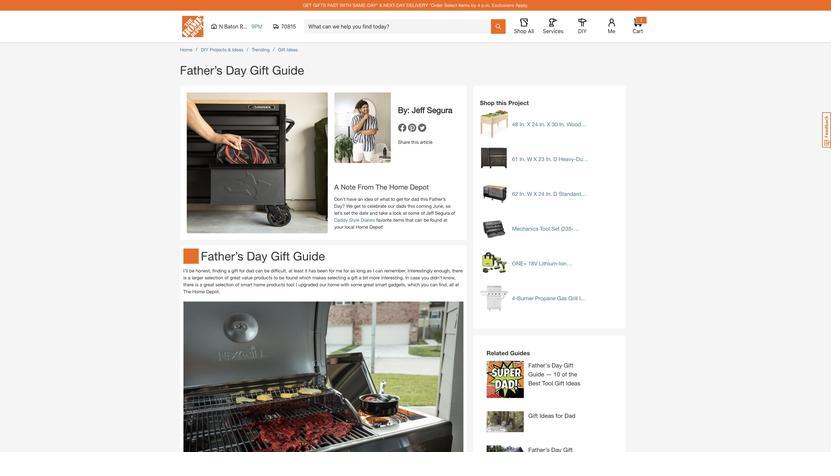 Task type: locate. For each thing, give the bounding box(es) containing it.
remember.
[[385, 268, 407, 274]]

your
[[335, 224, 344, 230]]

1 horizontal spatial found
[[431, 218, 443, 223]]

selection down finding
[[205, 275, 223, 281]]

selection
[[205, 275, 223, 281], [216, 282, 234, 288]]

our down 'makes'
[[320, 282, 327, 288]]

there down larger
[[183, 282, 194, 288]]

2 vertical spatial day
[[552, 362, 563, 370]]

father's up finding
[[201, 249, 244, 264]]

diy button
[[572, 19, 594, 35]]

0 horizontal spatial home
[[254, 282, 266, 288]]

1 vertical spatial gift
[[351, 275, 358, 281]]

jeff right 'by:'
[[412, 106, 425, 115]]

guide up the "it" in the bottom of the page
[[293, 249, 325, 264]]

tool down —
[[543, 380, 554, 388]]

for up 'dads'
[[405, 197, 410, 202]]

to right what
[[391, 197, 396, 202]]

0 vertical spatial guide
[[272, 63, 304, 77]]

same-
[[353, 2, 368, 8]]

baton
[[225, 24, 239, 30]]

62 in. w x 24 in. d standard duty 14-drawer mobile workbench tool chest with solid wood top in gloss black image
[[480, 180, 509, 208]]

i
[[373, 268, 374, 274], [296, 282, 297, 288]]

in.
[[520, 121, 526, 128], [540, 121, 546, 128], [560, 121, 566, 128]]

date
[[360, 211, 369, 216]]

by: jeff segura
[[398, 106, 453, 115]]

in. right 30
[[560, 121, 566, 128]]

x left 30
[[547, 121, 551, 128]]

1 vertical spatial products
[[267, 282, 285, 288]]

least
[[294, 268, 304, 274]]

the
[[376, 183, 388, 191], [183, 289, 191, 295]]

be
[[424, 218, 429, 223], [189, 268, 195, 274], [265, 268, 270, 274], [279, 275, 285, 281]]

1 horizontal spatial &
[[380, 2, 382, 8]]

there up know,
[[453, 268, 463, 274]]

shop for shop all
[[515, 28, 527, 34]]

0 vertical spatial found
[[431, 218, 443, 223]]

this
[[497, 99, 507, 107], [412, 139, 419, 145], [421, 197, 428, 202], [408, 204, 415, 209]]

diy right services
[[579, 28, 587, 34]]

1 horizontal spatial home
[[328, 282, 340, 288]]

gift
[[278, 47, 286, 52], [250, 63, 269, 77], [271, 249, 290, 264], [564, 362, 574, 370], [555, 380, 565, 388], [529, 413, 538, 420]]

day
[[226, 63, 247, 77], [247, 249, 268, 264], [552, 362, 563, 370]]

a inside don't have an idea of what to get for dad this father's day? we get to celebrate our dads this coming june, so let's set the date and take a look at some of jeff segura of daddy style diaries
[[389, 211, 392, 216]]

0 vertical spatial diy
[[579, 28, 587, 34]]

our inside don't have an idea of what to get for dad this father's day? we get to celebrate our dads this coming june, so let's set the date and take a look at some of jeff segura of daddy style diaries
[[388, 204, 395, 209]]

ideas down "70815"
[[287, 47, 298, 52]]

1 vertical spatial jeff
[[427, 211, 434, 216]]

0 horizontal spatial our
[[320, 282, 327, 288]]

the inside i'll be honest, finding a gift for dad can be difficult, at least it has been for me for as long as i can remember. interestingly enough, there is a larger selection of great value products to be found which makes selecting a gift a bit more interesting. in case you didn't know, there is a great selection of smart home products too! i upgraded our home with some great smart gadgets, which you can find, all at the home depot.
[[183, 289, 191, 295]]

& right day*
[[380, 2, 382, 8]]

shop inside button
[[515, 28, 527, 34]]

0 horizontal spatial in.
[[520, 121, 526, 128]]

celebrate
[[368, 204, 387, 209]]

1 horizontal spatial gift
[[351, 275, 358, 281]]

segura inside don't have an idea of what to get for dad this father's day? we get to celebrate our dads this coming june, so let's set the date and take a look at some of jeff segura of daddy style diaries
[[435, 211, 450, 216]]

ideas up dad
[[566, 380, 581, 388]]

48 in. x 24 in. x 30 in. wood raised garden bed image
[[480, 110, 509, 138]]

the up what
[[376, 183, 388, 191]]

2 horizontal spatial great
[[364, 282, 374, 288]]

found down june,
[[431, 218, 443, 223]]

2 horizontal spatial in.
[[560, 121, 566, 128]]

jeff inside don't have an idea of what to get for dad this father's day? we get to celebrate our dads this coming june, so let's set the date and take a look at some of jeff segura of daddy style diaries
[[427, 211, 434, 216]]

services
[[543, 28, 564, 34]]

cart
[[633, 28, 644, 34]]

0 vertical spatial gift
[[232, 268, 238, 274]]

ideas
[[232, 47, 244, 52], [287, 47, 298, 52], [566, 380, 581, 388], [540, 413, 555, 420]]

dad up coming
[[412, 197, 420, 202]]

can right that
[[415, 218, 423, 223]]

1 vertical spatial father's day gift guide
[[201, 249, 325, 264]]

me button
[[602, 19, 623, 35]]

this up coming
[[421, 197, 428, 202]]

project
[[509, 99, 529, 107]]

dad inside don't have an idea of what to get for dad this father's day? we get to celebrate our dads this coming june, so let's set the date and take a look at some of jeff segura of daddy style diaries
[[412, 197, 420, 202]]

segura up twitter icon
[[427, 106, 453, 115]]

a left bit
[[359, 275, 362, 281]]

2 x from the left
[[547, 121, 551, 128]]

1 vertical spatial selection
[[216, 282, 234, 288]]

0 vertical spatial the
[[352, 211, 358, 216]]

at right look
[[403, 211, 407, 216]]

segura
[[427, 106, 453, 115], [435, 211, 450, 216]]

piece)
[[513, 233, 527, 239]]

father's up june,
[[430, 197, 446, 202]]

1 horizontal spatial as
[[367, 268, 372, 274]]

depot.
[[206, 289, 220, 295]]

1 home from the left
[[254, 282, 266, 288]]

idea
[[365, 197, 373, 202]]

is down larger
[[195, 282, 199, 288]]

0 horizontal spatial as
[[351, 268, 356, 274]]

to down difficult, in the left of the page
[[274, 275, 278, 281]]

1 vertical spatial &
[[228, 47, 231, 52]]

tool inside mechanics tool set (235- piece)
[[540, 226, 550, 232]]

1 vertical spatial which
[[408, 282, 420, 288]]

great up depot.
[[204, 282, 214, 288]]

0 horizontal spatial shop
[[480, 99, 495, 107]]

0 vertical spatial our
[[388, 204, 395, 209]]

2 horizontal spatial to
[[391, 197, 396, 202]]

gift
[[232, 268, 238, 274], [351, 275, 358, 281]]

0 vertical spatial father's day gift guide
[[180, 63, 304, 77]]

2 home from the left
[[328, 282, 340, 288]]

diy projects & ideas
[[201, 47, 244, 52]]

1 vertical spatial some
[[351, 282, 362, 288]]

0 vertical spatial products
[[254, 275, 273, 281]]

related
[[487, 350, 509, 357]]

share
[[398, 139, 410, 145]]

set
[[344, 211, 350, 216]]

home inside favorite items that can be found at your local home depot!
[[356, 224, 368, 230]]

0 horizontal spatial the
[[352, 211, 358, 216]]

father's day gift guide
[[180, 63, 304, 77], [201, 249, 325, 264]]

0 horizontal spatial to
[[274, 275, 278, 281]]

delivery
[[407, 2, 429, 8]]

great left the value
[[230, 275, 241, 281]]

raised
[[513, 128, 529, 134]]

gift right gift ideas for dad image
[[529, 413, 538, 420]]

i up more
[[373, 268, 374, 274]]

home down selecting
[[328, 282, 340, 288]]

i right the too! on the bottom left
[[296, 282, 297, 288]]

2 vertical spatial to
[[274, 275, 278, 281]]

1 horizontal spatial diy
[[579, 28, 587, 34]]

24
[[532, 121, 538, 128]]

0 horizontal spatial get
[[354, 204, 361, 209]]

1 horizontal spatial get
[[397, 197, 403, 202]]

the down i'll
[[183, 289, 191, 295]]

3 in. from the left
[[560, 121, 566, 128]]

shop up 48 in. x 24 in. x 30 in. wood raised garden bed image
[[480, 99, 495, 107]]

next-
[[384, 2, 397, 8]]

as left long
[[351, 268, 356, 274]]

get
[[303, 2, 312, 8]]

great
[[230, 275, 241, 281], [204, 282, 214, 288], [364, 282, 374, 288]]

guides
[[511, 350, 530, 357]]

diy inside diy button
[[579, 28, 587, 34]]

x left 24 on the top right of page
[[528, 121, 531, 128]]

don't have an idea of what to get for dad this father's day? we get to celebrate our dads this coming june, so let's set the date and take a look at some of jeff segura of daddy style diaries
[[335, 197, 456, 223]]

has
[[309, 268, 316, 274]]

1 horizontal spatial shop
[[515, 28, 527, 34]]

0 horizontal spatial dad
[[246, 268, 254, 274]]

0 vertical spatial to
[[391, 197, 396, 202]]

to inside i'll be honest, finding a gift for dad can be difficult, at least it has been for me for as long as i can remember. interestingly enough, there is a larger selection of great value products to be found which makes selecting a gift a bit more interesting. in case you didn't know, there is a great selection of smart home products too! i upgraded our home with some great smart gadgets, which you can find, all at the home depot.
[[274, 275, 278, 281]]

mechanics tool set (235- piece)
[[513, 226, 574, 239]]

0 vertical spatial some
[[408, 211, 420, 216]]

1 vertical spatial get
[[354, 204, 361, 209]]

gift down long
[[351, 275, 358, 281]]

the right 10 on the right bottom of the page
[[569, 371, 578, 379]]

home up what
[[390, 183, 408, 191]]

1 horizontal spatial the
[[569, 371, 578, 379]]

tool left set on the right
[[540, 226, 550, 232]]

article
[[420, 139, 433, 145]]

dad up the value
[[246, 268, 254, 274]]

1 horizontal spatial smart
[[376, 282, 387, 288]]

which down the "it" in the bottom of the page
[[299, 275, 311, 281]]

me
[[336, 268, 343, 274]]

0 vertical spatial dad
[[412, 197, 420, 202]]

can down didn't
[[430, 282, 438, 288]]

& right projects
[[228, 47, 231, 52]]

depot!
[[370, 224, 384, 230]]

home down larger
[[193, 289, 205, 295]]

1 horizontal spatial jeff
[[427, 211, 434, 216]]

father's
[[529, 362, 551, 370]]

tool inside father's day gift guide — 10 of the best tool gift ideas
[[543, 380, 554, 388]]

set
[[552, 226, 560, 232]]

as
[[351, 268, 356, 274], [367, 268, 372, 274]]

in. up raised
[[520, 121, 526, 128]]

0 horizontal spatial diy
[[201, 47, 209, 52]]

shop all
[[515, 28, 534, 34]]

1 vertical spatial diy
[[201, 47, 209, 52]]

twitter image
[[418, 124, 428, 132]]

0 horizontal spatial there
[[183, 282, 194, 288]]

feedback link image
[[823, 112, 832, 148]]

0 horizontal spatial smart
[[241, 282, 253, 288]]

1 vertical spatial the
[[569, 371, 578, 379]]

get up 'dads'
[[397, 197, 403, 202]]

1 vertical spatial our
[[320, 282, 327, 288]]

smart down the value
[[241, 282, 253, 288]]

0 vertical spatial shop
[[515, 28, 527, 34]]

father's day gift guide — 10 of the best tool gift ideas image
[[487, 362, 524, 399]]

shop
[[515, 28, 527, 34], [480, 99, 495, 107]]

1 vertical spatial father's
[[430, 197, 446, 202]]

0 horizontal spatial which
[[299, 275, 311, 281]]

gift up difficult, in the left of the page
[[271, 249, 290, 264]]

shop left "all"
[[515, 28, 527, 34]]

father's day gift guide up difficult, in the left of the page
[[201, 249, 325, 264]]

1 horizontal spatial in.
[[540, 121, 546, 128]]

father's day gift guide down trending
[[180, 63, 304, 77]]

father's inside don't have an idea of what to get for dad this father's day? we get to celebrate our dads this coming june, so let's set the date and take a look at some of jeff segura of daddy style diaries
[[430, 197, 446, 202]]

0 vertical spatial there
[[453, 268, 463, 274]]

a left look
[[389, 211, 392, 216]]

be right i'll
[[189, 268, 195, 274]]

0 horizontal spatial jeff
[[412, 106, 425, 115]]

at right the "all"
[[455, 282, 459, 288]]

this right 'dads'
[[408, 204, 415, 209]]

facebook image
[[398, 124, 408, 132]]

long
[[357, 268, 366, 274]]

What can we help you find today? search field
[[309, 20, 491, 34]]

p.m.
[[482, 2, 491, 8]]

of inside father's day gift guide — 10 of the best tool gift ideas
[[562, 371, 568, 379]]

1 horizontal spatial some
[[408, 211, 420, 216]]

products right the value
[[254, 275, 273, 281]]

0 horizontal spatial x
[[528, 121, 531, 128]]

is down i'll
[[183, 275, 187, 281]]

diaries
[[361, 218, 375, 223]]

1 vertical spatial there
[[183, 282, 194, 288]]

1 horizontal spatial x
[[547, 121, 551, 128]]

some up that
[[408, 211, 420, 216]]

coming
[[417, 204, 432, 209]]

(235-
[[562, 226, 574, 232]]

contributorimage image
[[335, 93, 391, 163]]

day up the value
[[247, 249, 268, 264]]

father's down home link
[[180, 63, 223, 77]]

n baton rouge
[[219, 24, 255, 30]]

a left larger
[[188, 275, 191, 281]]

get down an
[[354, 204, 361, 209]]

0 horizontal spatial the
[[183, 289, 191, 295]]

items
[[459, 2, 470, 8]]

jeff down coming
[[427, 211, 434, 216]]

guide inside father's day gift guide — 10 of the best tool gift ideas
[[529, 371, 545, 379]]

guide up best
[[529, 371, 545, 379]]

day*
[[368, 2, 378, 8]]

0 vertical spatial you
[[422, 275, 429, 281]]

the home depot logo image
[[182, 16, 203, 37]]

some inside don't have an idea of what to get for dad this father's day? we get to celebrate our dads this coming june, so let's set the date and take a look at some of jeff segura of daddy style diaries
[[408, 211, 420, 216]]

1 vertical spatial tool
[[543, 380, 554, 388]]

home
[[254, 282, 266, 288], [328, 282, 340, 288]]

day
[[397, 2, 406, 8]]

to up date
[[362, 204, 366, 209]]

of
[[375, 197, 379, 202], [421, 211, 425, 216], [452, 211, 456, 216], [225, 275, 229, 281], [235, 282, 240, 288], [562, 371, 568, 379]]

the
[[352, 211, 358, 216], [569, 371, 578, 379]]

found up the too! on the bottom left
[[286, 275, 298, 281]]

june,
[[433, 204, 445, 209]]

gift right finding
[[232, 268, 238, 274]]

0 vertical spatial get
[[397, 197, 403, 202]]

at
[[403, 211, 407, 216], [444, 218, 448, 223], [289, 268, 293, 274], [455, 282, 459, 288]]

as up bit
[[367, 268, 372, 274]]

home inside i'll be honest, finding a gift for dad can be difficult, at least it has been for me for as long as i can remember. interestingly enough, there is a larger selection of great value products to be found which makes selecting a gift a bit more interesting. in case you didn't know, there is a great selection of smart home products too! i upgraded our home with some great smart gadgets, which you can find, all at the home depot.
[[193, 289, 205, 295]]

1 horizontal spatial the
[[376, 183, 388, 191]]

0 vertical spatial i
[[373, 268, 374, 274]]

1 horizontal spatial our
[[388, 204, 395, 209]]

smart
[[241, 282, 253, 288], [376, 282, 387, 288]]

find,
[[439, 282, 448, 288]]

2 vertical spatial guide
[[529, 371, 545, 379]]

smart down more
[[376, 282, 387, 288]]

gift ideas for dad image
[[487, 412, 524, 433]]

0 vertical spatial tool
[[540, 226, 550, 232]]

1 horizontal spatial is
[[195, 282, 199, 288]]

pinterest image
[[408, 124, 418, 132]]

for left dad
[[556, 413, 563, 420]]

*order
[[430, 2, 443, 8]]

at down so
[[444, 218, 448, 223]]

apply.
[[516, 2, 529, 8]]

1 horizontal spatial dad
[[412, 197, 420, 202]]

1 vertical spatial shop
[[480, 99, 495, 107]]

1 vertical spatial dad
[[246, 268, 254, 274]]

0 vertical spatial &
[[380, 2, 382, 8]]

1 vertical spatial i
[[296, 282, 297, 288]]

0 horizontal spatial &
[[228, 47, 231, 52]]

our inside i'll be honest, finding a gift for dad can be difficult, at least it has been for me for as long as i can remember. interestingly enough, there is a larger selection of great value products to be found which makes selecting a gift a bit more interesting. in case you didn't know, there is a great selection of smart home products too! i upgraded our home with some great smart gadgets, which you can find, all at the home depot.
[[320, 282, 327, 288]]

be down coming
[[424, 218, 429, 223]]

day up 10 on the right bottom of the page
[[552, 362, 563, 370]]

1 horizontal spatial which
[[408, 282, 420, 288]]

great down bit
[[364, 282, 374, 288]]

can up more
[[376, 268, 383, 274]]

1 as from the left
[[351, 268, 356, 274]]

an
[[358, 197, 363, 202]]

1 horizontal spatial great
[[230, 275, 241, 281]]

gift right the father's
[[564, 362, 574, 370]]

0 vertical spatial is
[[183, 275, 187, 281]]

0 vertical spatial which
[[299, 275, 311, 281]]

daddy
[[335, 218, 348, 223]]

in. right 24 on the top right of page
[[540, 121, 546, 128]]

gift ideas
[[278, 47, 298, 52]]

1 vertical spatial segura
[[435, 211, 450, 216]]

1 vertical spatial the
[[183, 289, 191, 295]]

by
[[472, 2, 477, 8]]

1 horizontal spatial there
[[453, 268, 463, 274]]

products
[[254, 275, 273, 281], [267, 282, 285, 288]]

ideas inside father's day gift guide — 10 of the best tool gift ideas
[[566, 380, 581, 388]]

1 vertical spatial found
[[286, 275, 298, 281]]

0 horizontal spatial found
[[286, 275, 298, 281]]

the up daddy style diaries link
[[352, 211, 358, 216]]

guide
[[272, 63, 304, 77], [293, 249, 325, 264], [529, 371, 545, 379]]

dads
[[396, 204, 407, 209]]

mechanics tool set (235- piece) link
[[513, 225, 589, 239]]

0 horizontal spatial some
[[351, 282, 362, 288]]

70815 button
[[273, 23, 296, 30]]

segura down june,
[[435, 211, 450, 216]]

home down diaries
[[356, 224, 368, 230]]

home down the home depot logo
[[180, 47, 193, 52]]

grill with meat, vegetables, and a pot with vegetables to the right side. image
[[183, 302, 464, 453]]



Task type: vqa. For each thing, say whether or not it's contained in the screenshot.
thd logo
no



Task type: describe. For each thing, give the bounding box(es) containing it.
2 in. from the left
[[540, 121, 546, 128]]

trending
[[252, 47, 270, 52]]

1 vertical spatial day
[[247, 249, 268, 264]]

0 horizontal spatial is
[[183, 275, 187, 281]]

all
[[528, 28, 534, 34]]

4-burner propane gas grill in stainless steel with side burner image
[[480, 285, 509, 313]]

this left project
[[497, 99, 507, 107]]

1 x from the left
[[528, 121, 531, 128]]

found inside i'll be honest, finding a gift for dad can be difficult, at least it has been for me for as long as i can remember. interestingly enough, there is a larger selection of great value products to be found which makes selecting a gift a bit more interesting. in case you didn't know, there is a great selection of smart home products too! i upgraded our home with some great smart gadgets, which you can find, all at the home depot.
[[286, 275, 298, 281]]

by: jeff segura link
[[398, 93, 453, 124]]

that
[[406, 218, 414, 223]]

1 vertical spatial is
[[195, 282, 199, 288]]

gift ideas for dad
[[529, 413, 576, 420]]

gift down trending link
[[250, 63, 269, 77]]

have
[[347, 197, 357, 202]]

61 in. w x 23 in. d heavy-duty 15-drawer mobile workbench  combo with 2-drawer riser, hutch and side locker in black image
[[480, 145, 509, 173]]

0 vertical spatial father's
[[180, 63, 223, 77]]

gift ideas for dad link
[[487, 412, 587, 440]]

the inside don't have an idea of what to get for dad this father's day? we get to celebrate our dads this coming june, so let's set the date and take a look at some of jeff segura of daddy style diaries
[[352, 211, 358, 216]]

value
[[242, 275, 253, 281]]

take
[[379, 211, 388, 216]]

2 as from the left
[[367, 268, 372, 274]]

30
[[552, 121, 558, 128]]

for up the value
[[240, 268, 245, 274]]

some inside i'll be honest, finding a gift for dad can be difficult, at least it has been for me for as long as i can remember. interestingly enough, there is a larger selection of great value products to be found which makes selecting a gift a bit more interesting. in case you didn't know, there is a great selection of smart home products too! i upgraded our home with some great smart gadgets, which you can find, all at the home depot.
[[351, 282, 362, 288]]

70815
[[281, 24, 296, 30]]

48 in. x 24 in. x 30 in. wood raised garden bed
[[513, 121, 581, 134]]

mechanics
[[513, 226, 539, 232]]

0 horizontal spatial gift
[[232, 268, 238, 274]]

case
[[411, 275, 421, 281]]

0 vertical spatial selection
[[205, 275, 223, 281]]

9pm
[[252, 24, 263, 30]]

too!
[[287, 282, 295, 288]]

larger
[[192, 275, 204, 281]]

bit
[[363, 275, 368, 281]]

0 vertical spatial day
[[226, 63, 247, 77]]

so
[[446, 204, 451, 209]]

1 vertical spatial guide
[[293, 249, 325, 264]]

didn't
[[431, 275, 443, 281]]

for right me
[[344, 268, 349, 274]]

found inside favorite items that can be found at your local home depot!
[[431, 218, 443, 223]]

finding
[[213, 268, 227, 274]]

garden
[[531, 128, 549, 134]]

gift right trending
[[278, 47, 286, 52]]

don't
[[335, 197, 346, 202]]

man placing tool into a husky toolbox set. image
[[187, 93, 328, 234]]

selecting
[[328, 275, 346, 281]]

favorite items that can be found at your local home depot!
[[335, 218, 448, 230]]

best
[[529, 380, 541, 388]]

shop this project
[[480, 99, 529, 107]]

been
[[318, 268, 328, 274]]

from
[[358, 183, 374, 191]]

and
[[370, 211, 378, 216]]

for inside don't have an idea of what to get for dad this father's day? we get to celebrate our dads this coming june, so let's set the date and take a look at some of jeff segura of daddy style diaries
[[405, 197, 410, 202]]

a right finding
[[228, 268, 230, 274]]

at left least
[[289, 268, 293, 274]]

at inside favorite items that can be found at your local home depot!
[[444, 218, 448, 223]]

cart 2
[[633, 18, 644, 34]]

0 horizontal spatial great
[[204, 282, 214, 288]]

style
[[349, 218, 360, 223]]

enough,
[[434, 268, 451, 274]]

0 vertical spatial jeff
[[412, 106, 425, 115]]

i'll
[[183, 268, 188, 274]]

interesting.
[[381, 275, 404, 281]]

it
[[305, 268, 308, 274]]

exclusions
[[492, 2, 515, 8]]

1 smart from the left
[[241, 282, 253, 288]]

with
[[341, 282, 350, 288]]

share this article
[[398, 139, 433, 145]]

services button
[[543, 19, 564, 35]]

48 in. x 24 in. x 30 in. wood raised garden bed link
[[513, 121, 589, 134]]

interestingly
[[408, 268, 433, 274]]

select
[[445, 2, 458, 8]]

ideas right projects
[[232, 47, 244, 52]]

can inside favorite items that can be found at your local home depot!
[[415, 218, 423, 223]]

father's day gift guide — 10 of the best tool gift ideas
[[529, 362, 581, 388]]

father's day gift ideas for a gardening dad image
[[487, 446, 524, 453]]

what
[[380, 197, 390, 202]]

1 vertical spatial to
[[362, 204, 366, 209]]

diy for diy
[[579, 28, 587, 34]]

1 horizontal spatial i
[[373, 268, 374, 274]]

shop for shop this project
[[480, 99, 495, 107]]

rouge
[[240, 24, 255, 30]]

this right share
[[412, 139, 419, 145]]

with
[[340, 2, 352, 8]]

0 vertical spatial the
[[376, 183, 388, 191]]

2 vertical spatial father's
[[201, 249, 244, 264]]

more
[[370, 275, 380, 281]]

favorite
[[377, 218, 392, 223]]

gifts
[[313, 2, 326, 8]]

upgraded
[[299, 282, 319, 288]]

fast
[[328, 2, 339, 8]]

diy projects & ideas link
[[201, 47, 244, 52]]

makes
[[313, 275, 326, 281]]

diy for diy projects & ideas
[[201, 47, 209, 52]]

shop all button
[[514, 19, 535, 35]]

day?
[[335, 204, 345, 209]]

gift down 10 on the right bottom of the page
[[555, 380, 565, 388]]

10
[[554, 371, 561, 379]]

1 in. from the left
[[520, 121, 526, 128]]

be down difficult, in the left of the page
[[279, 275, 285, 281]]

for left me
[[329, 268, 335, 274]]

dad inside i'll be honest, finding a gift for dad can be difficult, at least it has been for me for as long as i can remember. interestingly enough, there is a larger selection of great value products to be found which makes selecting a gift a bit more interesting. in case you didn't know, there is a great selection of smart home products too! i upgraded our home with some great smart gadgets, which you can find, all at the home depot.
[[246, 268, 254, 274]]

48
[[513, 121, 519, 128]]

bed
[[550, 128, 560, 134]]

mechanics tool set (235-piece) image
[[480, 215, 509, 243]]

wood
[[567, 121, 581, 128]]

0 vertical spatial segura
[[427, 106, 453, 115]]

ideas left dad
[[540, 413, 555, 420]]

can left difficult, in the left of the page
[[256, 268, 263, 274]]

2
[[641, 18, 643, 23]]

at inside don't have an idea of what to get for dad this father's day? we get to celebrate our dads this coming june, so let's set the date and take a look at some of jeff segura of daddy style diaries
[[403, 211, 407, 216]]

the inside father's day gift guide — 10 of the best tool gift ideas
[[569, 371, 578, 379]]

2 smart from the left
[[376, 282, 387, 288]]

be inside favorite items that can be found at your local home depot!
[[424, 218, 429, 223]]

be left difficult, in the left of the page
[[265, 268, 270, 274]]

a up with
[[348, 275, 350, 281]]

father's day gift guide — 10 of the best tool gift ideas link
[[487, 362, 587, 405]]

me
[[608, 28, 616, 34]]

note
[[341, 183, 356, 191]]

projects
[[210, 47, 227, 52]]

one+ 18v lithium-ion cordless 2-tool combo kit w/ drill/driver, impact driver, (2) 1.5 ah batteries, charger and bag image
[[480, 250, 509, 278]]

a down larger
[[200, 282, 202, 288]]

items
[[393, 218, 405, 223]]

gadgets,
[[389, 282, 407, 288]]

1 vertical spatial you
[[422, 282, 429, 288]]

we
[[347, 204, 353, 209]]

day inside father's day gift guide — 10 of the best tool gift ideas
[[552, 362, 563, 370]]

let's
[[335, 211, 343, 216]]

related guides
[[487, 350, 530, 357]]

a
[[335, 183, 339, 191]]

4
[[478, 2, 481, 8]]

i'll be honest, finding a gift for dad can be difficult, at least it has been for me for as long as i can remember. interestingly enough, there is a larger selection of great value products to be found which makes selecting a gift a bit more interesting. in case you didn't know, there is a great selection of smart home products too! i upgraded our home with some great smart gadgets, which you can find, all at the home depot.
[[183, 268, 463, 295]]



